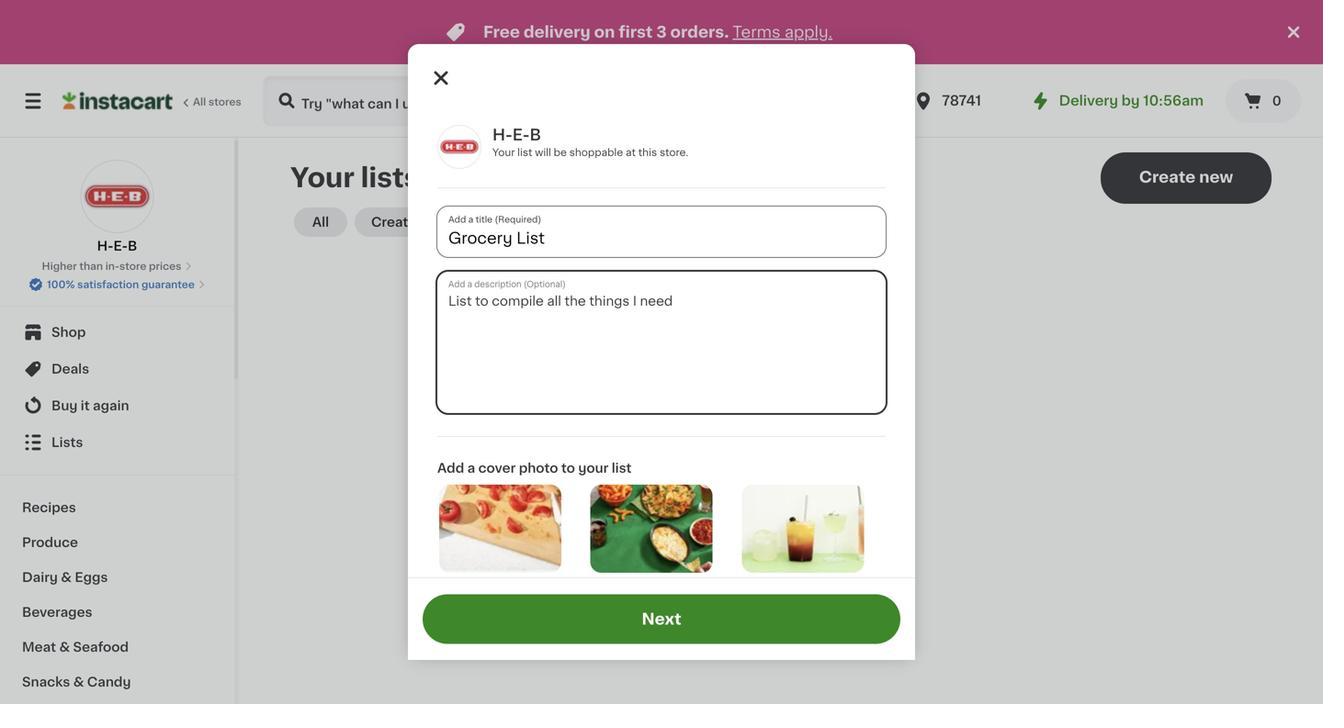 Task type: describe. For each thing, give the bounding box(es) containing it.
shoppable
[[569, 147, 623, 158]]

0 button
[[1226, 79, 1301, 123]]

recipes link
[[11, 491, 223, 526]]

create for create new
[[1139, 170, 1196, 185]]

stores
[[209, 97, 241, 107]]

all for all
[[312, 216, 329, 229]]

dairy & eggs
[[22, 572, 108, 584]]

create a list link
[[733, 504, 829, 524]]

next
[[642, 612, 681, 628]]

lists
[[51, 436, 83, 449]]

100% satisfaction guarantee button
[[29, 274, 206, 292]]

a table wtih assorted snacks and drinks. image
[[591, 485, 713, 573]]

e- for h-e-b your list will be shoppable at this store.
[[513, 127, 530, 143]]

snacks
[[22, 676, 70, 689]]

created
[[371, 216, 425, 229]]

meat & seafood link
[[11, 630, 223, 665]]

deals link
[[11, 351, 223, 388]]

all button
[[294, 208, 347, 237]]

shop
[[51, 326, 86, 339]]

store
[[119, 261, 146, 272]]

a wooden cutting board and knife, and a few sliced tomatoes and two whole tomatoes. image
[[439, 485, 561, 573]]

produce link
[[11, 526, 223, 561]]

store.
[[660, 147, 689, 158]]

by for delivery
[[1122, 94, 1140, 108]]

me
[[448, 216, 469, 229]]

limited time offer region
[[0, 0, 1283, 64]]

this
[[638, 147, 657, 158]]

0 horizontal spatial your
[[290, 165, 355, 191]]

on
[[594, 24, 615, 40]]

buy it again link
[[11, 388, 223, 425]]

delivery by 10:56am link
[[1030, 90, 1204, 112]]

than
[[79, 261, 103, 272]]

h-e-b your list will be shoppable at this store.
[[493, 127, 689, 158]]

terms
[[733, 24, 781, 40]]

list_add_items dialog
[[408, 44, 915, 705]]

higher
[[42, 261, 77, 272]]

e- for h-e-b
[[114, 240, 128, 253]]

terms apply. link
[[733, 24, 833, 40]]

apply.
[[785, 24, 833, 40]]

3
[[656, 24, 667, 40]]

free delivery on first 3 orders. terms apply.
[[483, 24, 833, 40]]

produce
[[22, 537, 78, 550]]

add a cover photo to your list
[[437, 462, 632, 475]]

10:56am
[[1143, 94, 1204, 108]]

cover
[[478, 462, 516, 475]]

meat & seafood
[[22, 641, 129, 654]]

h-e-b link
[[80, 160, 154, 255]]

h- for h-e-b
[[97, 240, 114, 253]]

again
[[93, 400, 129, 413]]

& for meat
[[59, 641, 70, 654]]

recipes
[[22, 502, 76, 515]]

h- for h-e-b your list will be shoppable at this store.
[[493, 127, 513, 143]]

78741 button
[[913, 75, 1023, 127]]

will
[[535, 147, 551, 158]]

an assortment of glasses increasing in height with various cocktails. image
[[742, 485, 864, 573]]

your inside the h-e-b your list will be shoppable at this store.
[[493, 147, 515, 158]]

to
[[561, 462, 575, 475]]

lists
[[361, 165, 420, 191]]

a for cover
[[467, 462, 475, 475]]

free
[[483, 24, 520, 40]]

your
[[578, 462, 609, 475]]



Task type: locate. For each thing, give the bounding box(es) containing it.
1 horizontal spatial h-
[[493, 127, 513, 143]]

delivery
[[524, 24, 591, 40]]

orders.
[[670, 24, 729, 40]]

& right 'meat'
[[59, 641, 70, 654]]

meat
[[22, 641, 56, 654]]

your up all button
[[290, 165, 355, 191]]

create
[[1139, 170, 1196, 185], [733, 506, 788, 522]]

h- inside the h-e-b your list will be shoppable at this store.
[[493, 127, 513, 143]]

all
[[193, 97, 206, 107], [312, 216, 329, 229]]

snacks & candy link
[[11, 665, 223, 700]]

seafood
[[73, 641, 129, 654]]

78741
[[942, 94, 981, 108]]

by inside button
[[428, 216, 445, 229]]

0 horizontal spatial h-
[[97, 240, 114, 253]]

1 horizontal spatial create
[[1139, 170, 1196, 185]]

a person holding a tomato and a grocery bag with a baguette and vegetables. image
[[742, 584, 864, 673]]

b up store
[[128, 240, 137, 253]]

a bulb of garlic, a bowl of salt, a bowl of pepper, a bowl of cut celery. image
[[591, 584, 713, 673]]

a
[[467, 462, 475, 475], [792, 506, 801, 522]]

delivery
[[1059, 94, 1118, 108]]

it
[[81, 400, 90, 413]]

first
[[619, 24, 653, 40]]

Add a title (Required) text field
[[437, 207, 886, 257]]

candy
[[87, 676, 131, 689]]

&
[[61, 572, 72, 584], [59, 641, 70, 654], [73, 676, 84, 689]]

lists link
[[11, 425, 223, 461]]

all stores link
[[62, 75, 243, 127]]

delivery by 10:56am
[[1059, 94, 1204, 108]]

0 horizontal spatial list
[[518, 147, 532, 158]]

0 vertical spatial e-
[[513, 127, 530, 143]]

1 vertical spatial e-
[[114, 240, 128, 253]]

by right delivery
[[1122, 94, 1140, 108]]

0 vertical spatial a
[[467, 462, 475, 475]]

e- inside the h-e-b your list will be shoppable at this store.
[[513, 127, 530, 143]]

0 vertical spatial b
[[530, 127, 541, 143]]

& for snacks
[[73, 676, 84, 689]]

eggs
[[75, 572, 108, 584]]

deals
[[51, 363, 89, 376]]

0 horizontal spatial e-
[[114, 240, 128, 253]]

1 vertical spatial h-
[[97, 240, 114, 253]]

0 horizontal spatial by
[[428, 216, 445, 229]]

prices
[[149, 261, 181, 272]]

all left stores
[[193, 97, 206, 107]]

1 horizontal spatial all
[[312, 216, 329, 229]]

create new button
[[1101, 153, 1272, 204]]

higher than in-store prices
[[42, 261, 181, 272]]

satisfaction
[[77, 280, 139, 290]]

new
[[1199, 170, 1233, 185]]

100% satisfaction guarantee
[[47, 280, 195, 290]]

1 vertical spatial your
[[290, 165, 355, 191]]

& for dairy
[[61, 572, 72, 584]]

0 vertical spatial h-
[[493, 127, 513, 143]]

100%
[[47, 280, 75, 290]]

e-
[[513, 127, 530, 143], [114, 240, 128, 253]]

2 vertical spatial &
[[73, 676, 84, 689]]

1 horizontal spatial e-
[[513, 127, 530, 143]]

in-
[[105, 261, 119, 272]]

1 horizontal spatial list
[[612, 462, 632, 475]]

1 horizontal spatial your
[[493, 147, 515, 158]]

0 vertical spatial all
[[193, 97, 206, 107]]

next button
[[423, 595, 901, 645]]

photo
[[519, 462, 558, 475]]

0 horizontal spatial b
[[128, 240, 137, 253]]

List to compile all the things I need text field
[[437, 272, 886, 414]]

all inside all stores link
[[193, 97, 206, 107]]

create inside button
[[1139, 170, 1196, 185]]

b
[[530, 127, 541, 143], [128, 240, 137, 253]]

at
[[626, 147, 636, 158]]

b inside h-e-b link
[[128, 240, 137, 253]]

1 vertical spatial all
[[312, 216, 329, 229]]

1 horizontal spatial a
[[792, 506, 801, 522]]

0 horizontal spatial a
[[467, 462, 475, 475]]

1 horizontal spatial h-e-b logo image
[[437, 125, 482, 169]]

1 horizontal spatial by
[[1122, 94, 1140, 108]]

0 vertical spatial create
[[1139, 170, 1196, 185]]

1 vertical spatial create
[[733, 506, 788, 522]]

1 vertical spatial &
[[59, 641, 70, 654]]

a roll of paper towels, a person holding a spray bottle of blue cleaning solution, and a sponge. image
[[439, 584, 561, 673]]

by
[[1122, 94, 1140, 108], [428, 216, 445, 229]]

created by me
[[371, 216, 469, 229]]

h-e-b logo image up me
[[437, 125, 482, 169]]

b for h-e-b
[[128, 240, 137, 253]]

higher than in-store prices link
[[42, 259, 192, 274]]

be
[[554, 147, 567, 158]]

snacks & candy
[[22, 676, 131, 689]]

guarantee
[[141, 280, 195, 290]]

b up will
[[530, 127, 541, 143]]

0 horizontal spatial h-e-b logo image
[[80, 160, 154, 233]]

all down your lists
[[312, 216, 329, 229]]

& left eggs
[[61, 572, 72, 584]]

shop link
[[11, 314, 223, 351]]

0
[[1272, 95, 1282, 108]]

h-e-b
[[97, 240, 137, 253]]

your
[[493, 147, 515, 158], [290, 165, 355, 191]]

list
[[518, 147, 532, 158], [612, 462, 632, 475], [805, 506, 829, 522]]

your lists
[[290, 165, 420, 191]]

by left me
[[428, 216, 445, 229]]

h-e-b logo image up h-e-b
[[80, 160, 154, 233]]

beverages
[[22, 607, 92, 619]]

0 horizontal spatial all
[[193, 97, 206, 107]]

dairy & eggs link
[[11, 561, 223, 595]]

list inside the h-e-b your list will be shoppable at this store.
[[518, 147, 532, 158]]

b for h-e-b your list will be shoppable at this store.
[[530, 127, 541, 143]]

create new
[[1139, 170, 1233, 185]]

buy
[[51, 400, 78, 413]]

instacart logo image
[[62, 90, 173, 112]]

0 horizontal spatial create
[[733, 506, 788, 522]]

h-
[[493, 127, 513, 143], [97, 240, 114, 253]]

1 vertical spatial by
[[428, 216, 445, 229]]

1 vertical spatial a
[[792, 506, 801, 522]]

created by me button
[[355, 208, 486, 237]]

all for all stores
[[193, 97, 206, 107]]

your left will
[[493, 147, 515, 158]]

h-e-b logo image inside list_add_items dialog
[[437, 125, 482, 169]]

all stores
[[193, 97, 241, 107]]

all inside all button
[[312, 216, 329, 229]]

a for list
[[792, 506, 801, 522]]

create a list
[[733, 506, 829, 522]]

0 vertical spatial list
[[518, 147, 532, 158]]

beverages link
[[11, 595, 223, 630]]

a inside dialog
[[467, 462, 475, 475]]

add
[[437, 462, 464, 475]]

None search field
[[263, 75, 669, 127]]

0 vertical spatial &
[[61, 572, 72, 584]]

1 vertical spatial list
[[612, 462, 632, 475]]

1 vertical spatial b
[[128, 240, 137, 253]]

0 vertical spatial by
[[1122, 94, 1140, 108]]

1 horizontal spatial b
[[530, 127, 541, 143]]

dairy
[[22, 572, 58, 584]]

0 vertical spatial your
[[493, 147, 515, 158]]

by for created
[[428, 216, 445, 229]]

h-e-b logo image
[[437, 125, 482, 169], [80, 160, 154, 233]]

2 vertical spatial list
[[805, 506, 829, 522]]

b inside the h-e-b your list will be shoppable at this store.
[[530, 127, 541, 143]]

buy it again
[[51, 400, 129, 413]]

create for create a list
[[733, 506, 788, 522]]

2 horizontal spatial list
[[805, 506, 829, 522]]

& left candy
[[73, 676, 84, 689]]



Task type: vqa. For each thing, say whether or not it's contained in the screenshot.
A tabletop of makeup, skincare, and beauty products. 'image'
no



